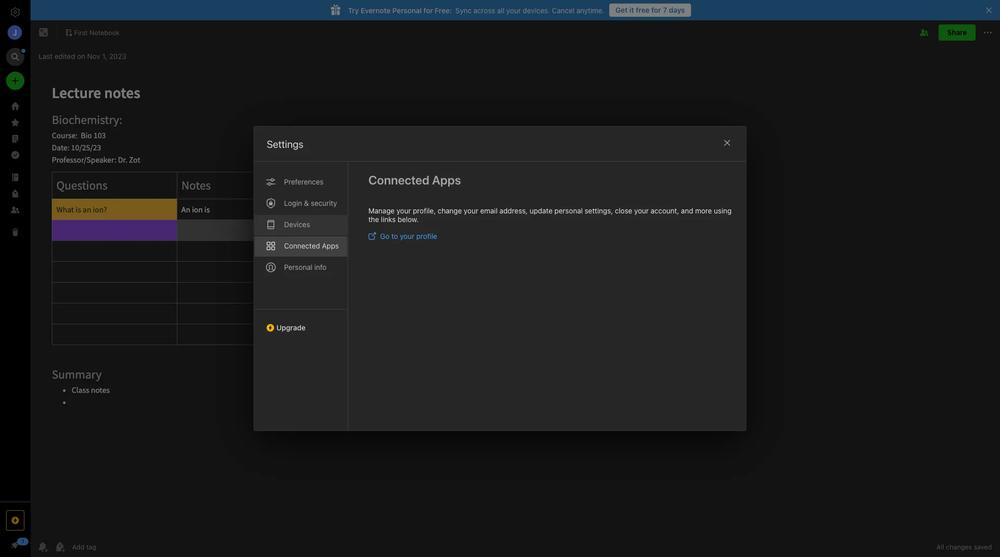 Task type: vqa. For each thing, say whether or not it's contained in the screenshot.
THE CORPORATION.
no



Task type: describe. For each thing, give the bounding box(es) containing it.
tab list containing preferences
[[254, 162, 348, 431]]

Note Editor text field
[[31, 69, 1001, 536]]

personal
[[555, 206, 583, 215]]

your left email
[[464, 206, 479, 215]]

first
[[74, 28, 88, 36]]

0 horizontal spatial apps
[[322, 241, 339, 250]]

evernote
[[361, 6, 391, 14]]

2023
[[109, 52, 126, 60]]

upgrade button
[[254, 309, 348, 336]]

close
[[615, 206, 633, 215]]

profile
[[417, 232, 437, 240]]

update
[[530, 206, 553, 215]]

your right links
[[397, 206, 411, 215]]

get it free for 7 days button
[[610, 4, 691, 17]]

sync
[[456, 6, 472, 14]]

change
[[438, 206, 462, 215]]

share button
[[939, 24, 976, 41]]

share
[[948, 28, 968, 37]]

your right all
[[507, 6, 521, 14]]

expand note image
[[38, 26, 50, 39]]

links
[[381, 215, 396, 224]]

login & security
[[284, 199, 337, 207]]

1 vertical spatial connected apps
[[284, 241, 339, 250]]

personal inside tab list
[[284, 263, 313, 271]]

manage
[[369, 206, 395, 215]]

upgrade image
[[9, 515, 21, 527]]

below.
[[398, 215, 419, 224]]

account,
[[651, 206, 679, 215]]

devices.
[[523, 6, 550, 14]]

last
[[39, 52, 53, 60]]

edited
[[55, 52, 75, 60]]

notebook
[[90, 28, 120, 36]]

changes
[[946, 543, 973, 551]]

upgrade
[[277, 323, 306, 332]]

info
[[314, 263, 327, 271]]

more
[[696, 206, 712, 215]]

settings
[[267, 138, 304, 150]]



Task type: locate. For each thing, give the bounding box(es) containing it.
your
[[507, 6, 521, 14], [397, 206, 411, 215], [464, 206, 479, 215], [635, 206, 649, 215], [400, 232, 415, 240]]

first notebook
[[74, 28, 120, 36]]

your right close
[[635, 206, 649, 215]]

your right to
[[400, 232, 415, 240]]

apps up 'info'
[[322, 241, 339, 250]]

2 for from the left
[[424, 6, 433, 14]]

0 horizontal spatial connected
[[284, 241, 320, 250]]

cancel
[[552, 6, 575, 14]]

0 vertical spatial personal
[[393, 6, 422, 14]]

for
[[652, 6, 661, 14], [424, 6, 433, 14]]

go to your profile button
[[369, 232, 437, 240]]

connected
[[369, 173, 430, 187], [284, 241, 320, 250]]

tab list
[[254, 162, 348, 431]]

first notebook button
[[62, 25, 123, 40]]

try evernote personal for free: sync across all your devices. cancel anytime.
[[348, 6, 605, 14]]

connected up manage
[[369, 173, 430, 187]]

1 vertical spatial apps
[[322, 241, 339, 250]]

note window element
[[31, 20, 1001, 557]]

get
[[616, 6, 628, 14]]

connected apps up profile,
[[369, 173, 461, 187]]

personal info
[[284, 263, 327, 271]]

1 vertical spatial connected
[[284, 241, 320, 250]]

1 horizontal spatial personal
[[393, 6, 422, 14]]

personal right evernote on the left top
[[393, 6, 422, 14]]

1,
[[102, 52, 107, 60]]

1 for from the left
[[652, 6, 661, 14]]

connected apps
[[369, 173, 461, 187], [284, 241, 339, 250]]

email
[[480, 206, 498, 215]]

login
[[284, 199, 302, 207]]

devices
[[284, 220, 310, 229]]

personal
[[393, 6, 422, 14], [284, 263, 313, 271]]

7
[[663, 6, 667, 14]]

on
[[77, 52, 85, 60]]

0 horizontal spatial connected apps
[[284, 241, 339, 250]]

last edited on nov 1, 2023
[[39, 52, 126, 60]]

1 horizontal spatial apps
[[432, 173, 461, 187]]

all
[[937, 543, 945, 551]]

all changes saved
[[937, 543, 992, 551]]

get it free for 7 days
[[616, 6, 685, 14]]

across
[[474, 6, 495, 14]]

it
[[630, 6, 634, 14]]

for left 7
[[652, 6, 661, 14]]

0 vertical spatial apps
[[432, 173, 461, 187]]

0 horizontal spatial for
[[424, 6, 433, 14]]

to
[[392, 232, 398, 240]]

all
[[497, 6, 505, 14]]

connected apps up the personal info
[[284, 241, 339, 250]]

using
[[714, 206, 732, 215]]

0 horizontal spatial personal
[[284, 263, 313, 271]]

settings,
[[585, 206, 613, 215]]

1 horizontal spatial for
[[652, 6, 661, 14]]

close image
[[721, 137, 734, 149]]

apps up change
[[432, 173, 461, 187]]

tree
[[0, 98, 31, 501]]

home image
[[9, 100, 21, 112]]

manage your profile, change your email address, update personal settings, close your account, and more using the links below.
[[369, 206, 732, 224]]

add tag image
[[54, 541, 66, 553]]

saved
[[974, 543, 992, 551]]

1 horizontal spatial connected apps
[[369, 173, 461, 187]]

for left free:
[[424, 6, 433, 14]]

days
[[669, 6, 685, 14]]

anytime.
[[577, 6, 605, 14]]

0 vertical spatial connected apps
[[369, 173, 461, 187]]

go to your profile
[[380, 232, 437, 240]]

0 vertical spatial connected
[[369, 173, 430, 187]]

connected up the personal info
[[284, 241, 320, 250]]

for for 7
[[652, 6, 661, 14]]

try
[[348, 6, 359, 14]]

for for free:
[[424, 6, 433, 14]]

address,
[[500, 206, 528, 215]]

profile,
[[413, 206, 436, 215]]

security
[[311, 199, 337, 207]]

free:
[[435, 6, 452, 14]]

go
[[380, 232, 390, 240]]

add a reminder image
[[37, 541, 49, 553]]

1 vertical spatial personal
[[284, 263, 313, 271]]

settings image
[[9, 6, 21, 18]]

for inside "button"
[[652, 6, 661, 14]]

preferences
[[284, 177, 324, 186]]

apps
[[432, 173, 461, 187], [322, 241, 339, 250]]

&
[[304, 199, 309, 207]]

the
[[369, 215, 379, 224]]

1 horizontal spatial connected
[[369, 173, 430, 187]]

nov
[[87, 52, 100, 60]]

personal left 'info'
[[284, 263, 313, 271]]

free
[[636, 6, 650, 14]]

and
[[681, 206, 694, 215]]



